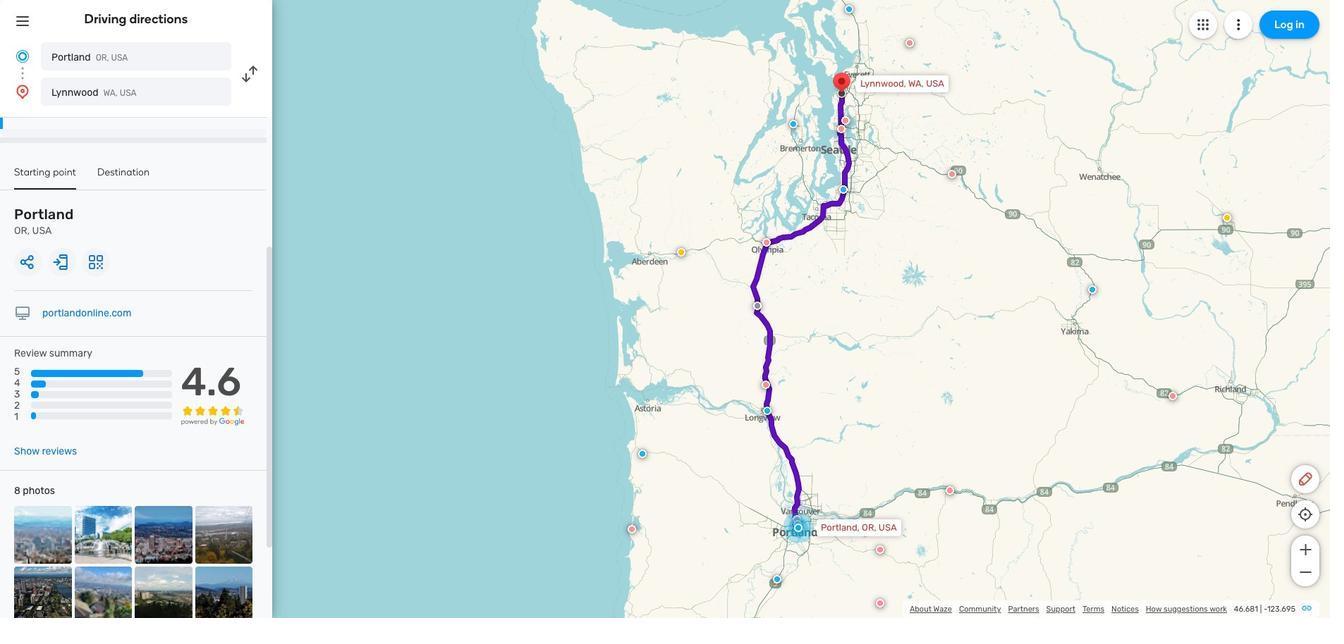 Task type: vqa. For each thing, say whether or not it's contained in the screenshot.
OPENING
no



Task type: locate. For each thing, give the bounding box(es) containing it.
portland,
[[821, 523, 860, 533]]

computer image
[[14, 305, 31, 322]]

usa
[[111, 53, 128, 63], [926, 78, 944, 89], [120, 88, 137, 98], [32, 225, 52, 237], [879, 523, 897, 533]]

8
[[14, 485, 20, 497]]

police image
[[839, 186, 848, 194], [773, 576, 782, 584]]

portland, or, usa
[[821, 523, 897, 533]]

1 horizontal spatial wa,
[[908, 78, 924, 89]]

0 horizontal spatial police image
[[773, 576, 782, 584]]

link image
[[1301, 603, 1313, 614]]

notices link
[[1112, 605, 1139, 614]]

about waze link
[[910, 605, 952, 614]]

46.681
[[1234, 605, 1258, 614]]

road closed image down portland, or, usa
[[876, 546, 884, 554]]

location image
[[14, 83, 31, 100]]

image 1 of portland, portland image
[[14, 506, 72, 564]]

wa, for lynnwood
[[103, 88, 118, 98]]

reviews
[[42, 446, 77, 458]]

terms link
[[1083, 605, 1105, 614]]

5 4 3 2 1
[[14, 366, 20, 424]]

1 horizontal spatial or,
[[96, 53, 109, 63]]

189.5
[[39, 107, 62, 117]]

directions
[[129, 11, 188, 27]]

usa right lynnwood
[[120, 88, 137, 98]]

current location image
[[14, 48, 31, 65]]

portland or, usa
[[51, 51, 128, 63], [14, 206, 74, 237]]

2 vertical spatial or,
[[862, 523, 877, 533]]

image 7 of portland, portland image
[[135, 567, 192, 619]]

2 horizontal spatial or,
[[862, 523, 877, 533]]

partners link
[[1008, 605, 1039, 614]]

road closed image
[[841, 116, 850, 125], [837, 125, 846, 133], [948, 170, 956, 178], [762, 238, 771, 247], [762, 381, 770, 389], [1169, 392, 1177, 401], [946, 487, 954, 495], [793, 516, 801, 524], [628, 525, 636, 534]]

road closed image left about
[[876, 600, 884, 608]]

review
[[14, 348, 47, 360]]

hazard image
[[1223, 214, 1232, 222]]

destination
[[97, 166, 150, 178]]

wa,
[[908, 78, 924, 89], [103, 88, 118, 98]]

or, down starting point button
[[14, 225, 30, 237]]

portland down starting point button
[[14, 206, 74, 223]]

0 horizontal spatial wa,
[[103, 88, 118, 98]]

portland or, usa up lynnwood wa, usa
[[51, 51, 128, 63]]

terms
[[1083, 605, 1105, 614]]

1 vertical spatial portland or, usa
[[14, 206, 74, 237]]

police image
[[845, 5, 853, 13], [789, 120, 798, 128], [1088, 286, 1097, 294], [763, 407, 772, 415], [638, 450, 647, 458]]

usa right "portland,"
[[879, 523, 897, 533]]

wa, inside lynnwood wa, usa
[[103, 88, 118, 98]]

community link
[[959, 605, 1001, 614]]

1 vertical spatial portland
[[14, 206, 74, 223]]

image 6 of portland, portland image
[[74, 567, 132, 619]]

about waze community partners support terms notices how suggestions work 46.681 | -123.695
[[910, 605, 1296, 614]]

1 vertical spatial police image
[[773, 576, 782, 584]]

portland up lynnwood
[[51, 51, 91, 63]]

portland or, usa down starting point button
[[14, 206, 74, 237]]

wa, right lynnwood,
[[908, 78, 924, 89]]

usa down starting point button
[[32, 225, 52, 237]]

portland
[[51, 51, 91, 63], [14, 206, 74, 223]]

photos
[[23, 485, 55, 497]]

wa, right lynnwood
[[103, 88, 118, 98]]

8 photos
[[14, 485, 55, 497]]

lynnwood, wa, usa
[[861, 78, 944, 89]]

1
[[14, 412, 18, 424]]

0 vertical spatial portland or, usa
[[51, 51, 128, 63]]

1 horizontal spatial police image
[[839, 186, 848, 194]]

road closed image
[[906, 39, 914, 47], [793, 521, 802, 529], [876, 546, 884, 554], [876, 600, 884, 608]]

image 3 of portland, portland image
[[135, 506, 192, 564]]

usa right lynnwood,
[[926, 78, 944, 89]]

0 horizontal spatial or,
[[14, 225, 30, 237]]

or, up lynnwood wa, usa
[[96, 53, 109, 63]]

image 8 of portland, portland image
[[195, 567, 253, 619]]

review summary
[[14, 348, 92, 360]]

work
[[1210, 605, 1227, 614]]

189.5 miles
[[39, 107, 90, 117]]

or, right "portland,"
[[862, 523, 877, 533]]

accident image
[[753, 302, 762, 310]]

point
[[53, 166, 76, 178]]

or,
[[96, 53, 109, 63], [14, 225, 30, 237], [862, 523, 877, 533]]

portlandonline.com link
[[42, 308, 131, 320]]

show
[[14, 446, 39, 458]]

starting
[[14, 166, 50, 178]]



Task type: describe. For each thing, give the bounding box(es) containing it.
notices
[[1112, 605, 1139, 614]]

how
[[1146, 605, 1162, 614]]

driving
[[84, 11, 127, 27]]

community
[[959, 605, 1001, 614]]

starting point
[[14, 166, 76, 178]]

driving directions
[[84, 11, 188, 27]]

0 vertical spatial police image
[[839, 186, 848, 194]]

lynnwood wa, usa
[[51, 87, 137, 99]]

about
[[910, 605, 932, 614]]

support link
[[1046, 605, 1076, 614]]

partners
[[1008, 605, 1039, 614]]

wa, for lynnwood,
[[908, 78, 924, 89]]

zoom in image
[[1297, 542, 1314, 559]]

0 vertical spatial portland
[[51, 51, 91, 63]]

destination button
[[97, 166, 150, 188]]

lynnwood
[[51, 87, 98, 99]]

starting point button
[[14, 166, 76, 190]]

1 vertical spatial or,
[[14, 225, 30, 237]]

show reviews
[[14, 446, 77, 458]]

image 2 of portland, portland image
[[74, 506, 132, 564]]

suggestions
[[1164, 605, 1208, 614]]

3
[[14, 389, 20, 401]]

portlandonline.com
[[42, 308, 131, 320]]

summary
[[49, 348, 92, 360]]

pencil image
[[1297, 471, 1314, 488]]

-
[[1264, 605, 1267, 614]]

123.695
[[1267, 605, 1296, 614]]

lynnwood,
[[861, 78, 906, 89]]

4
[[14, 377, 20, 389]]

road closed image left "portland,"
[[793, 521, 802, 529]]

waze
[[934, 605, 952, 614]]

5
[[14, 366, 20, 378]]

usa down driving
[[111, 53, 128, 63]]

how suggestions work link
[[1146, 605, 1227, 614]]

support
[[1046, 605, 1076, 614]]

|
[[1260, 605, 1262, 614]]

image 4 of portland, portland image
[[195, 506, 253, 564]]

4.6
[[181, 359, 241, 406]]

0 vertical spatial or,
[[96, 53, 109, 63]]

miles
[[64, 107, 90, 117]]

hazard image
[[677, 248, 686, 257]]

zoom out image
[[1297, 564, 1314, 581]]

image 5 of portland, portland image
[[14, 567, 72, 619]]

2
[[14, 400, 20, 412]]

road closed image up "lynnwood, wa, usa"
[[906, 39, 914, 47]]

usa inside lynnwood wa, usa
[[120, 88, 137, 98]]



